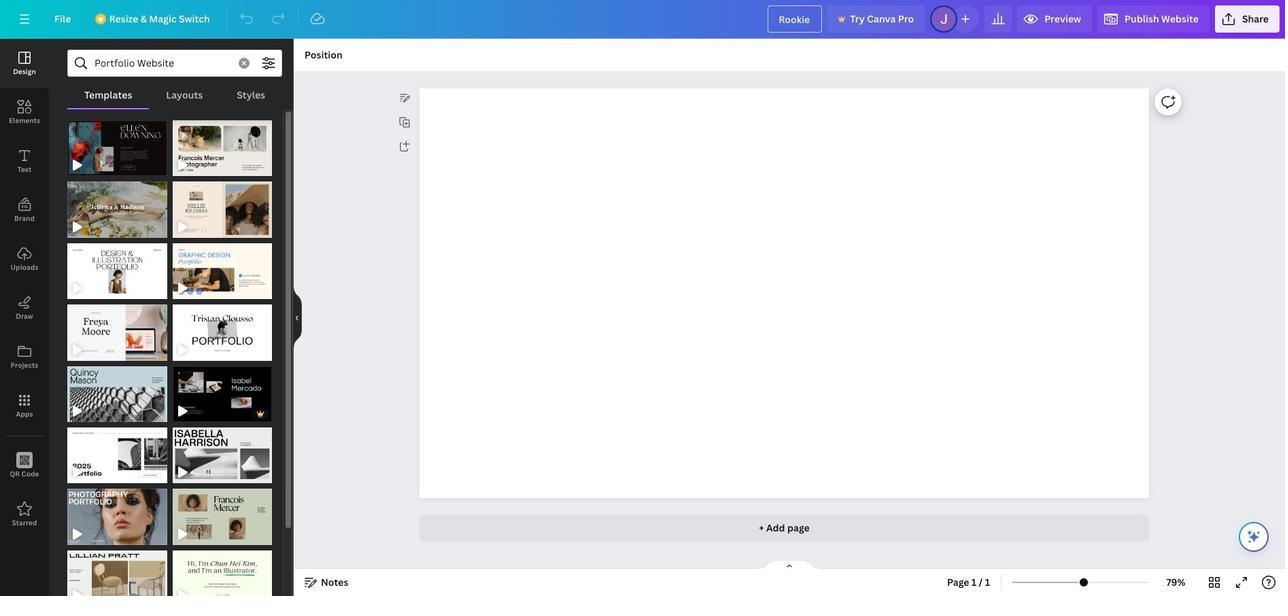 Task type: describe. For each thing, give the bounding box(es) containing it.
side panel tab list
[[0, 39, 49, 540]]

traditional art portfolio website in black  blue  ivory  dark experimental style group
[[67, 112, 167, 176]]

show pages image
[[757, 560, 823, 571]]

Search Website templates search field
[[95, 50, 231, 76]]

Zoom button
[[1155, 572, 1199, 594]]

design illustration portfolio website in pastel green  black  green  colored experimental style group
[[172, 543, 272, 597]]

Design title text field
[[768, 5, 823, 33]]

general photography photography website in beige and dark brown curated editorial style group
[[67, 174, 167, 238]]

photography portfolio website in white  black  light modern minimal style group
[[67, 481, 167, 546]]

modeling portfolio website in beige  black  warm neutral classic minimal style group
[[172, 174, 272, 238]]

photography portfolio website in beige  black  warm neutral modern minimal style group
[[172, 112, 272, 176]]

architecture / interior design portfolio website in black  ivory  light modern minimal style group
[[67, 543, 167, 597]]

main menu bar
[[0, 0, 1286, 39]]

design - illustration portfolio website in white  black  light experimental style group
[[172, 297, 272, 361]]

photography portfolio website in light blue  black  grey  colored modern minimal style group
[[67, 358, 167, 423]]

architecture / interior design portfolio website in white  black  light modern minimal style group
[[67, 420, 167, 484]]



Task type: vqa. For each thing, say whether or not it's contained in the screenshot.
Show pages 'image'
yes



Task type: locate. For each thing, give the bounding box(es) containing it.
hide image
[[293, 285, 302, 350]]

design - branding portfolio website in white  grey  black  light classic minimal style group
[[67, 297, 167, 361]]

modeling portfolio website in olive green  light brown  black  colored experimental style group
[[172, 481, 272, 546]]

canva assistant image
[[1246, 529, 1263, 546]]

design illustration portfolio website in white  black  light classic minimal style group
[[67, 235, 167, 299]]

photography portfolio website in grey  black  light modern minimal style group
[[172, 420, 272, 484]]

design graphic design portfolio website in blue  warm neutral experimental style group
[[172, 235, 272, 299]]

design  illustration portfolio website in black  white  dark modern minimal style group
[[172, 358, 272, 423]]



